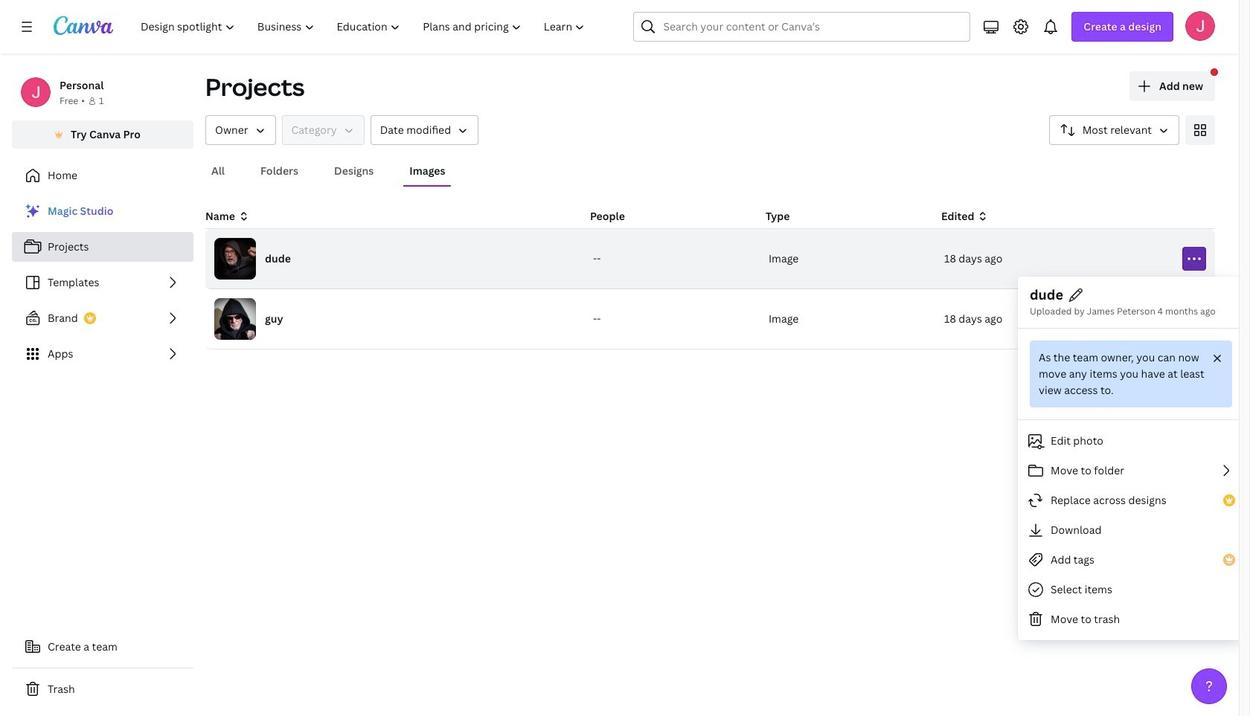 Task type: vqa. For each thing, say whether or not it's contained in the screenshot.
in
no



Task type: locate. For each thing, give the bounding box(es) containing it.
james peterson image
[[1186, 11, 1216, 41]]

list
[[12, 197, 194, 369]]

Owner button
[[205, 115, 276, 145]]

Date modified button
[[370, 115, 479, 145]]

None search field
[[634, 12, 971, 42]]

top level navigation element
[[131, 12, 598, 42]]



Task type: describe. For each thing, give the bounding box(es) containing it.
Sort by button
[[1049, 115, 1180, 145]]

Search search field
[[664, 13, 941, 41]]

Category button
[[282, 115, 364, 145]]



